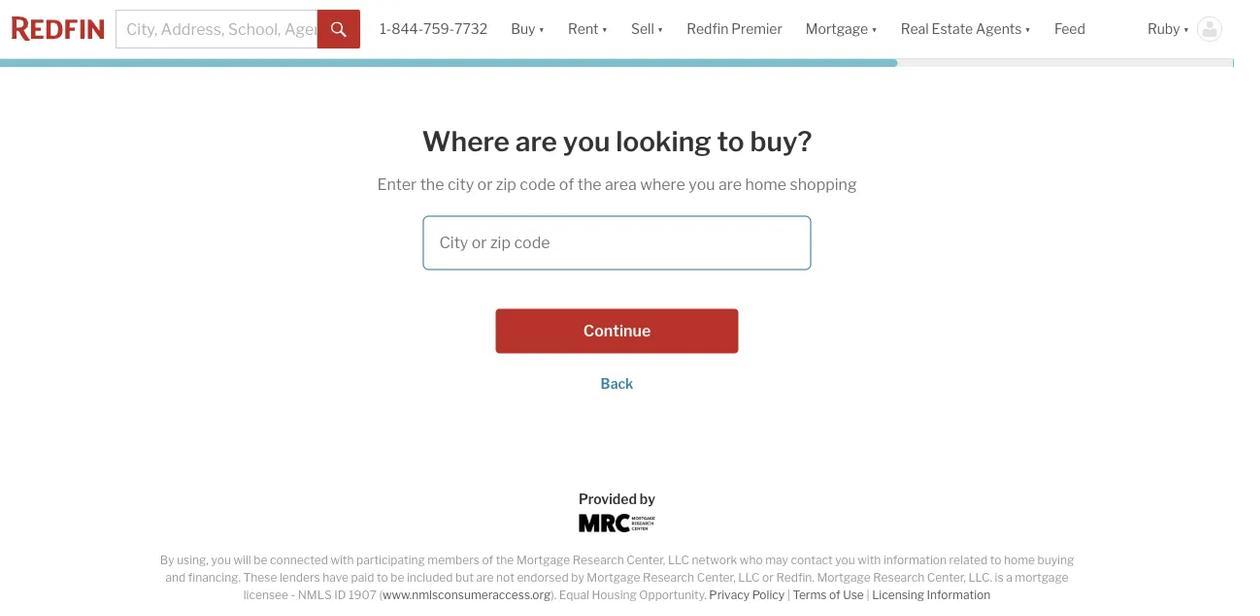 Task type: describe. For each thing, give the bounding box(es) containing it.
nmls
[[298, 589, 332, 603]]

the inside by using, you will be connected with participating members of the mortgage research center, llc network who may contact you with information related to home buying and financing. these lenders have paid to be included but are not endorsed by mortgage research center, llc or redfin. mortgage research center, llc. is a mortgage licensee - nmls id 1907 (
[[496, 554, 514, 568]]

www.nmlsconsumeraccess.org
[[382, 589, 551, 603]]

you up enter the city or zip code of the area where you are home shopping at the top of page
[[563, 125, 610, 158]]

5 ▾ from the left
[[1025, 21, 1031, 37]]

City, Address, School, Agent, ZIP search field
[[116, 10, 318, 49]]

ruby
[[1148, 21, 1180, 37]]

0 vertical spatial or
[[477, 175, 493, 194]]

enter
[[377, 175, 417, 194]]

back
[[601, 376, 634, 393]]

information
[[927, 589, 991, 603]]

have
[[323, 571, 349, 586]]

network
[[692, 554, 737, 568]]

▾ for sell ▾
[[657, 21, 663, 37]]

-
[[291, 589, 295, 603]]

continue
[[583, 322, 651, 341]]

rent ▾ button
[[556, 0, 620, 58]]

1 horizontal spatial research
[[643, 571, 694, 586]]

a
[[1006, 571, 1013, 586]]

1 horizontal spatial to
[[990, 554, 1002, 568]]

1-844-759-7732
[[380, 21, 488, 37]]

sell ▾ button
[[620, 0, 675, 58]]

terms of use link
[[793, 589, 864, 603]]

mortgage research center image
[[579, 515, 655, 533]]

provided
[[579, 491, 637, 508]]

▾ for rent ▾
[[602, 21, 608, 37]]

licensing
[[872, 589, 924, 603]]

privacy
[[709, 589, 750, 603]]

ruby ▾
[[1148, 21, 1190, 37]]

0 horizontal spatial the
[[420, 175, 444, 194]]

rent
[[568, 21, 599, 37]]

where
[[640, 175, 685, 194]]

enter the city or zip code of the area where you are home shopping
[[377, 175, 857, 194]]

sell
[[631, 21, 654, 37]]

looking
[[616, 125, 712, 158]]

lenders
[[280, 571, 320, 586]]

members
[[428, 554, 480, 568]]

mortgage ▾ button
[[794, 0, 889, 58]]

zip
[[496, 175, 516, 194]]

real estate agents ▾ button
[[889, 0, 1043, 58]]

and
[[166, 571, 186, 586]]

paid
[[351, 571, 374, 586]]

id
[[334, 589, 346, 603]]

844-
[[391, 21, 423, 37]]

mortgage ▾ button
[[806, 0, 878, 58]]

terms
[[793, 589, 827, 603]]

1 horizontal spatial by
[[640, 491, 656, 508]]

0 horizontal spatial be
[[254, 554, 267, 568]]

are inside by using, you will be connected with participating members of the mortgage research center, llc network who may contact you with information related to home buying and financing. these lenders have paid to be included but are not endorsed by mortgage research center, llc or redfin. mortgage research center, llc. is a mortgage licensee - nmls id 1907 (
[[476, 571, 494, 586]]

city
[[448, 175, 474, 194]]

buying
[[1038, 554, 1074, 568]]

7732
[[455, 21, 488, 37]]

1 horizontal spatial llc
[[738, 571, 760, 586]]

buy ▾
[[511, 21, 545, 37]]

may
[[765, 554, 789, 568]]

buy
[[511, 21, 536, 37]]

estate
[[932, 21, 973, 37]]

provided by
[[579, 491, 656, 508]]

1 horizontal spatial center,
[[697, 571, 736, 586]]

equal
[[559, 589, 589, 603]]

mortgage inside dropdown button
[[806, 21, 868, 37]]

1 | from the left
[[787, 589, 790, 603]]

by
[[160, 554, 174, 568]]

759-
[[423, 21, 455, 37]]

2 with from the left
[[858, 554, 881, 568]]

▾ for ruby ▾
[[1183, 21, 1190, 37]]

by using, you will be connected with participating members of the mortgage research center, llc network who may contact you with information related to home buying and financing. these lenders have paid to be included but are not endorsed by mortgage research center, llc or redfin. mortgage research center, llc. is a mortgage licensee - nmls id 1907 (
[[160, 554, 1074, 603]]

premier
[[732, 21, 783, 37]]

redfin.
[[776, 571, 815, 586]]

llc.
[[969, 571, 992, 586]]

buy ▾ button
[[499, 0, 556, 58]]

where
[[422, 125, 510, 158]]

2 | from the left
[[867, 589, 870, 603]]

1 horizontal spatial of
[[559, 175, 574, 194]]

licensing information link
[[872, 589, 991, 603]]

0 horizontal spatial research
[[573, 554, 624, 568]]

is
[[995, 571, 1004, 586]]

use
[[843, 589, 864, 603]]

1-844-759-7732 link
[[380, 21, 488, 37]]

1 vertical spatial are
[[719, 175, 742, 194]]

2 horizontal spatial center,
[[927, 571, 966, 586]]

who
[[740, 554, 763, 568]]

rent ▾
[[568, 21, 608, 37]]

continue button
[[496, 309, 739, 354]]

real
[[901, 21, 929, 37]]

area
[[605, 175, 637, 194]]

by inside by using, you will be connected with participating members of the mortgage research center, llc network who may contact you with information related to home buying and financing. these lenders have paid to be included but are not endorsed by mortgage research center, llc or redfin. mortgage research center, llc. is a mortgage licensee - nmls id 1907 (
[[571, 571, 584, 586]]

participating
[[356, 554, 425, 568]]

licensee
[[243, 589, 288, 603]]

privacy policy link
[[709, 589, 785, 603]]



Task type: locate. For each thing, give the bounding box(es) containing it.
0 vertical spatial are
[[515, 125, 557, 158]]

to
[[990, 554, 1002, 568], [377, 571, 388, 586]]

1 horizontal spatial the
[[496, 554, 514, 568]]

0 vertical spatial by
[[640, 491, 656, 508]]

2 ▾ from the left
[[602, 21, 608, 37]]

mortgage left real
[[806, 21, 868, 37]]

the
[[420, 175, 444, 194], [577, 175, 602, 194], [496, 554, 514, 568]]

of right members
[[482, 554, 493, 568]]

by up equal
[[571, 571, 584, 586]]

2 vertical spatial are
[[476, 571, 494, 586]]

where are you looking to buy?
[[422, 125, 812, 158]]

to buy?
[[717, 125, 812, 158]]

of for members
[[482, 554, 493, 568]]

0 horizontal spatial |
[[787, 589, 790, 603]]

1 horizontal spatial be
[[391, 571, 404, 586]]

the up not at the bottom left
[[496, 554, 514, 568]]

code
[[520, 175, 556, 194]]

2 horizontal spatial the
[[577, 175, 602, 194]]

▾ for mortgage ▾
[[871, 21, 878, 37]]

center,
[[627, 554, 665, 568], [697, 571, 736, 586], [927, 571, 966, 586]]

0 vertical spatial of
[[559, 175, 574, 194]]

you right where
[[689, 175, 715, 194]]

back button
[[601, 376, 634, 393]]

0 horizontal spatial of
[[482, 554, 493, 568]]

be down participating
[[391, 571, 404, 586]]

center, up opportunity.
[[627, 554, 665, 568]]

▾ right sell in the top of the page
[[657, 21, 663, 37]]

1 with from the left
[[331, 554, 354, 568]]

3 ▾ from the left
[[657, 21, 663, 37]]

the left area
[[577, 175, 602, 194]]

research
[[573, 554, 624, 568], [643, 571, 694, 586], [873, 571, 925, 586]]

mortgage ▾
[[806, 21, 878, 37]]

▾ right rent
[[602, 21, 608, 37]]

using,
[[177, 554, 209, 568]]

0 vertical spatial be
[[254, 554, 267, 568]]

| down redfin.
[[787, 589, 790, 603]]

0 horizontal spatial by
[[571, 571, 584, 586]]

mortgage
[[806, 21, 868, 37], [517, 554, 570, 568], [587, 571, 640, 586], [817, 571, 871, 586]]

home shopping
[[745, 175, 857, 194]]

be
[[254, 554, 267, 568], [391, 571, 404, 586]]

1 vertical spatial by
[[571, 571, 584, 586]]

with up have
[[331, 554, 354, 568]]

you right contact at the bottom of the page
[[835, 554, 855, 568]]

2 horizontal spatial of
[[829, 589, 841, 603]]

the left city on the top of page
[[420, 175, 444, 194]]

housing
[[592, 589, 637, 603]]

not
[[496, 571, 514, 586]]

are down to buy?
[[719, 175, 742, 194]]

mortgage up housing
[[587, 571, 640, 586]]

).
[[551, 589, 557, 603]]

be up the these
[[254, 554, 267, 568]]

or inside by using, you will be connected with participating members of the mortgage research center, llc network who may contact you with information related to home buying and financing. these lenders have paid to be included but are not endorsed by mortgage research center, llc or redfin. mortgage research center, llc. is a mortgage licensee - nmls id 1907 (
[[762, 571, 774, 586]]

▾ for buy ▾
[[539, 21, 545, 37]]

are
[[515, 125, 557, 158], [719, 175, 742, 194], [476, 571, 494, 586]]

mortgage
[[1015, 571, 1069, 586]]

real estate agents ▾ link
[[901, 0, 1031, 58]]

of left use
[[829, 589, 841, 603]]

1 vertical spatial be
[[391, 571, 404, 586]]

or
[[477, 175, 493, 194], [762, 571, 774, 586]]

center, down network
[[697, 571, 736, 586]]

of right the code
[[559, 175, 574, 194]]

|
[[787, 589, 790, 603], [867, 589, 870, 603]]

1 horizontal spatial with
[[858, 554, 881, 568]]

center, up information in the right of the page
[[927, 571, 966, 586]]

endorsed
[[517, 571, 569, 586]]

will
[[234, 554, 251, 568]]

| right use
[[867, 589, 870, 603]]

research up housing
[[573, 554, 624, 568]]

1 vertical spatial or
[[762, 571, 774, 586]]

0 horizontal spatial center,
[[627, 554, 665, 568]]

related
[[949, 554, 988, 568]]

of
[[559, 175, 574, 194], [482, 554, 493, 568], [829, 589, 841, 603]]

0 horizontal spatial llc
[[668, 554, 689, 568]]

you up financing.
[[211, 554, 231, 568]]

0 vertical spatial to
[[990, 554, 1002, 568]]

but
[[456, 571, 474, 586]]

home
[[1004, 554, 1035, 568]]

1 ▾ from the left
[[539, 21, 545, 37]]

sell ▾
[[631, 21, 663, 37]]

rent ▾ button
[[568, 0, 608, 58]]

to up (
[[377, 571, 388, 586]]

included
[[407, 571, 453, 586]]

these
[[243, 571, 277, 586]]

Where are you looking to buy? text field
[[423, 216, 811, 271]]

connected
[[270, 554, 328, 568]]

▾
[[539, 21, 545, 37], [602, 21, 608, 37], [657, 21, 663, 37], [871, 21, 878, 37], [1025, 21, 1031, 37], [1183, 21, 1190, 37]]

▾ left real
[[871, 21, 878, 37]]

▾ right 'ruby'
[[1183, 21, 1190, 37]]

real estate agents ▾
[[901, 21, 1031, 37]]

research up opportunity.
[[643, 571, 694, 586]]

0 horizontal spatial or
[[477, 175, 493, 194]]

policy
[[752, 589, 785, 603]]

submit search image
[[331, 22, 347, 38]]

6 ▾ from the left
[[1183, 21, 1190, 37]]

1 horizontal spatial are
[[515, 125, 557, 158]]

redfin premier
[[687, 21, 783, 37]]

with up use
[[858, 554, 881, 568]]

to up is
[[990, 554, 1002, 568]]

2 vertical spatial of
[[829, 589, 841, 603]]

1 vertical spatial llc
[[738, 571, 760, 586]]

are left not at the bottom left
[[476, 571, 494, 586]]

contact
[[791, 554, 833, 568]]

4 ▾ from the left
[[871, 21, 878, 37]]

are up the code
[[515, 125, 557, 158]]

llc
[[668, 554, 689, 568], [738, 571, 760, 586]]

2 horizontal spatial are
[[719, 175, 742, 194]]

you
[[563, 125, 610, 158], [689, 175, 715, 194], [211, 554, 231, 568], [835, 554, 855, 568]]

or up policy
[[762, 571, 774, 586]]

0 horizontal spatial are
[[476, 571, 494, 586]]

www.nmlsconsumeraccess.org link
[[382, 589, 551, 603]]

of inside by using, you will be connected with participating members of the mortgage research center, llc network who may contact you with information related to home buying and financing. these lenders have paid to be included but are not endorsed by mortgage research center, llc or redfin. mortgage research center, llc. is a mortgage licensee - nmls id 1907 (
[[482, 554, 493, 568]]

feed button
[[1043, 0, 1136, 58]]

1 horizontal spatial |
[[867, 589, 870, 603]]

mortgage up use
[[817, 571, 871, 586]]

www.nmlsconsumeraccess.org ). equal housing opportunity. privacy policy | terms of use | licensing information
[[382, 589, 991, 603]]

▾ right agents
[[1025, 21, 1031, 37]]

1-
[[380, 21, 391, 37]]

1 vertical spatial to
[[377, 571, 388, 586]]

1907
[[349, 589, 377, 603]]

▾ right buy
[[539, 21, 545, 37]]

opportunity.
[[639, 589, 707, 603]]

buy ▾ button
[[511, 0, 545, 58]]

research up licensing at the right bottom of page
[[873, 571, 925, 586]]

0 vertical spatial llc
[[668, 554, 689, 568]]

1 horizontal spatial or
[[762, 571, 774, 586]]

llc up privacy policy link
[[738, 571, 760, 586]]

by up mortgage research center image
[[640, 491, 656, 508]]

2 horizontal spatial research
[[873, 571, 925, 586]]

0 horizontal spatial to
[[377, 571, 388, 586]]

llc up opportunity.
[[668, 554, 689, 568]]

or left zip
[[477, 175, 493, 194]]

of for terms
[[829, 589, 841, 603]]

financing.
[[188, 571, 241, 586]]

by
[[640, 491, 656, 508], [571, 571, 584, 586]]

sell ▾ button
[[631, 0, 663, 58]]

0 horizontal spatial with
[[331, 554, 354, 568]]

1 vertical spatial of
[[482, 554, 493, 568]]

mortgage up the endorsed on the left bottom of the page
[[517, 554, 570, 568]]

information
[[884, 554, 947, 568]]

redfin premier button
[[675, 0, 794, 58]]

redfin
[[687, 21, 729, 37]]

agents
[[976, 21, 1022, 37]]

feed
[[1054, 21, 1086, 37]]



Task type: vqa. For each thing, say whether or not it's contained in the screenshot.
5th ▾ from right
yes



